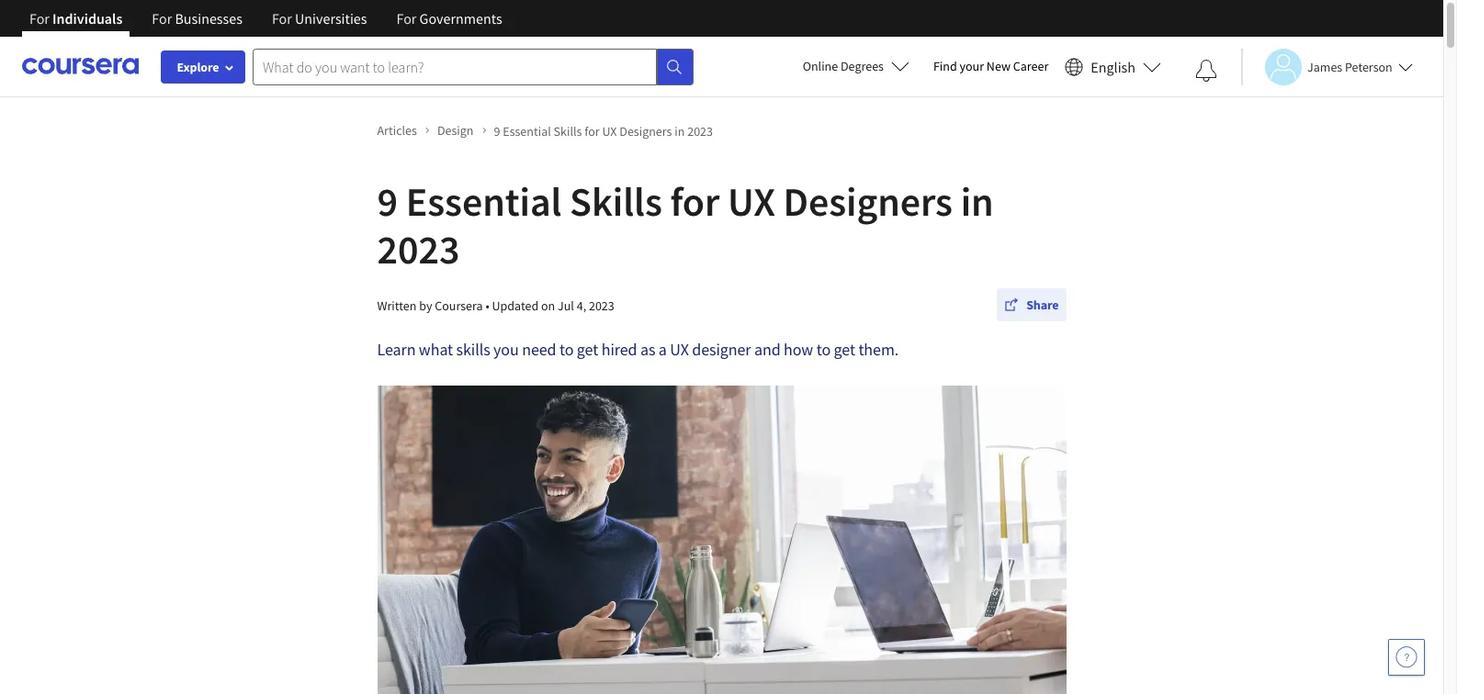 Task type: locate. For each thing, give the bounding box(es) containing it.
james peterson button
[[1242, 48, 1413, 85]]

universities
[[295, 9, 367, 28]]

0 horizontal spatial 2023
[[377, 224, 460, 275]]

0 vertical spatial in
[[675, 123, 685, 139]]

2 horizontal spatial 2023
[[688, 123, 713, 139]]

get left 'hired'
[[577, 339, 599, 360]]

in inside the breadcrumbs navigation
[[675, 123, 685, 139]]

for left governments
[[397, 9, 417, 28]]

0 horizontal spatial in
[[675, 123, 685, 139]]

4,
[[577, 297, 587, 314]]

breadcrumbs navigation
[[374, 117, 1070, 144]]

2 horizontal spatial ux
[[728, 176, 776, 227]]

9 right design link
[[494, 123, 500, 139]]

1 horizontal spatial in
[[961, 176, 994, 227]]

1 vertical spatial essential
[[406, 176, 562, 227]]

for for governments
[[397, 9, 417, 28]]

9 inside the breadcrumbs navigation
[[494, 123, 500, 139]]

how
[[784, 339, 814, 360]]

for universities
[[272, 9, 367, 28]]

for
[[585, 123, 600, 139], [670, 176, 720, 227]]

ux
[[602, 123, 617, 139], [728, 176, 776, 227], [670, 339, 689, 360]]

for for businesses
[[152, 9, 172, 28]]

help center image
[[1396, 647, 1418, 669]]

for left individuals
[[29, 9, 50, 28]]

0 vertical spatial for
[[585, 123, 600, 139]]

4 for from the left
[[397, 9, 417, 28]]

written
[[377, 297, 417, 314]]

get
[[577, 339, 599, 360], [834, 339, 856, 360]]

explore button
[[161, 51, 245, 84]]

for for universities
[[272, 9, 292, 28]]

9 essential skills for ux designers in 2023
[[494, 123, 713, 139], [377, 176, 994, 275]]

in
[[675, 123, 685, 139], [961, 176, 994, 227]]

your
[[960, 58, 984, 74]]

designer
[[692, 339, 751, 360]]

for governments
[[397, 9, 502, 28]]

0 vertical spatial 9 essential skills for ux designers in 2023
[[494, 123, 713, 139]]

skills inside the breadcrumbs navigation
[[554, 123, 582, 139]]

1 to from the left
[[560, 339, 574, 360]]

1 horizontal spatial designers
[[784, 176, 953, 227]]

•
[[486, 297, 490, 314]]

for inside the breadcrumbs navigation
[[585, 123, 600, 139]]

to
[[560, 339, 574, 360], [817, 339, 831, 360]]

for individuals
[[29, 9, 123, 28]]

to right need
[[560, 339, 574, 360]]

banner navigation
[[15, 0, 517, 51]]

learn
[[377, 339, 416, 360]]

1 horizontal spatial 9
[[494, 123, 500, 139]]

designers inside the breadcrumbs navigation
[[620, 123, 672, 139]]

0 vertical spatial essential
[[503, 123, 551, 139]]

need
[[522, 339, 556, 360]]

you
[[494, 339, 519, 360]]

0 vertical spatial 2023
[[688, 123, 713, 139]]

for businesses
[[152, 9, 243, 28]]

1 vertical spatial 2023
[[377, 224, 460, 275]]

0 horizontal spatial for
[[585, 123, 600, 139]]

1 horizontal spatial for
[[670, 176, 720, 227]]

designers
[[620, 123, 672, 139], [784, 176, 953, 227]]

updated
[[492, 297, 539, 314]]

1 vertical spatial in
[[961, 176, 994, 227]]

and
[[755, 339, 781, 360]]

for left universities
[[272, 9, 292, 28]]

1 vertical spatial ux
[[728, 176, 776, 227]]

coursera
[[435, 297, 483, 314]]

1 vertical spatial 9
[[377, 176, 398, 227]]

2 vertical spatial 2023
[[589, 297, 615, 314]]

online degrees
[[803, 58, 884, 74]]

articles link
[[377, 121, 430, 141]]

to right how
[[817, 339, 831, 360]]

for
[[29, 9, 50, 28], [152, 9, 172, 28], [272, 9, 292, 28], [397, 9, 417, 28]]

9 inside "9 essential skills for ux designers in 2023"
[[377, 176, 398, 227]]

0 vertical spatial skills
[[554, 123, 582, 139]]

share button
[[997, 289, 1067, 322], [997, 289, 1067, 322]]

0 vertical spatial 9
[[494, 123, 500, 139]]

them.
[[859, 339, 899, 360]]

1 vertical spatial skills
[[570, 176, 662, 227]]

for left businesses
[[152, 9, 172, 28]]

0 horizontal spatial 9
[[377, 176, 398, 227]]

get left them.
[[834, 339, 856, 360]]

2 vertical spatial ux
[[670, 339, 689, 360]]

coursera image
[[22, 52, 139, 81]]

show notifications image
[[1196, 60, 1218, 82]]

design
[[437, 122, 474, 139]]

1 horizontal spatial 2023
[[589, 297, 615, 314]]

0 vertical spatial ux
[[602, 123, 617, 139]]

online degrees button
[[788, 46, 925, 86]]

as
[[641, 339, 656, 360]]

english button
[[1058, 37, 1169, 97]]

0 horizontal spatial ux
[[602, 123, 617, 139]]

essential right design link
[[503, 123, 551, 139]]

essential inside the breadcrumbs navigation
[[503, 123, 551, 139]]

9 down articles
[[377, 176, 398, 227]]

None search field
[[253, 48, 694, 85]]

[featured image] a smiling ux designer works on his phone and laptop in a brightly lit startup office image
[[377, 386, 1067, 695]]

1 for from the left
[[29, 9, 50, 28]]

3 for from the left
[[272, 9, 292, 28]]

learn what skills you need to get hired as a ux designer and how to get them.
[[377, 339, 899, 360]]

0 horizontal spatial to
[[560, 339, 574, 360]]

essential
[[503, 123, 551, 139], [406, 176, 562, 227]]

skills
[[554, 123, 582, 139], [570, 176, 662, 227]]

1 vertical spatial designers
[[784, 176, 953, 227]]

2 to from the left
[[817, 339, 831, 360]]

essential down design link
[[406, 176, 562, 227]]

0 vertical spatial designers
[[620, 123, 672, 139]]

1 horizontal spatial get
[[834, 339, 856, 360]]

1 horizontal spatial to
[[817, 339, 831, 360]]

2 for from the left
[[152, 9, 172, 28]]

0 horizontal spatial get
[[577, 339, 599, 360]]

9
[[494, 123, 500, 139], [377, 176, 398, 227]]

2023
[[688, 123, 713, 139], [377, 224, 460, 275], [589, 297, 615, 314]]

0 horizontal spatial designers
[[620, 123, 672, 139]]

degrees
[[841, 58, 884, 74]]



Task type: describe. For each thing, give the bounding box(es) containing it.
ux inside the breadcrumbs navigation
[[602, 123, 617, 139]]

governments
[[420, 9, 502, 28]]

online
[[803, 58, 838, 74]]

businesses
[[175, 9, 243, 28]]

peterson
[[1346, 58, 1393, 75]]

skills
[[456, 339, 490, 360]]

for for individuals
[[29, 9, 50, 28]]

hired
[[602, 339, 637, 360]]

What do you want to learn? text field
[[253, 48, 657, 85]]

james peterson
[[1308, 58, 1393, 75]]

2 get from the left
[[834, 339, 856, 360]]

individuals
[[52, 9, 123, 28]]

find your new career
[[934, 58, 1049, 74]]

what
[[419, 339, 453, 360]]

9 essential skills for ux designers in 2023 inside the breadcrumbs navigation
[[494, 123, 713, 139]]

design link
[[437, 121, 487, 141]]

career
[[1014, 58, 1049, 74]]

a
[[659, 339, 667, 360]]

articles
[[377, 122, 417, 139]]

in inside "9 essential skills for ux designers in 2023"
[[961, 176, 994, 227]]

share
[[1027, 297, 1059, 313]]

designers inside "9 essential skills for ux designers in 2023"
[[784, 176, 953, 227]]

1 vertical spatial for
[[670, 176, 720, 227]]

ux inside "9 essential skills for ux designers in 2023"
[[728, 176, 776, 227]]

find
[[934, 58, 957, 74]]

by
[[419, 297, 432, 314]]

jul
[[558, 297, 574, 314]]

new
[[987, 58, 1011, 74]]

explore
[[177, 59, 219, 75]]

1 vertical spatial 9 essential skills for ux designers in 2023
[[377, 176, 994, 275]]

2023 inside the breadcrumbs navigation
[[688, 123, 713, 139]]

essential inside "9 essential skills for ux designers in 2023"
[[406, 176, 562, 227]]

find your new career link
[[925, 55, 1058, 78]]

on
[[541, 297, 555, 314]]

1 get from the left
[[577, 339, 599, 360]]

1 horizontal spatial ux
[[670, 339, 689, 360]]

james
[[1308, 58, 1343, 75]]

english
[[1091, 57, 1136, 76]]

skills inside "9 essential skills for ux designers in 2023"
[[570, 176, 662, 227]]

written by coursera • updated on jul 4, 2023
[[377, 297, 615, 314]]



Task type: vqa. For each thing, say whether or not it's contained in the screenshot.
9 Essential Skills for UX Designers in 2023 inside breadcrumbs navigation
yes



